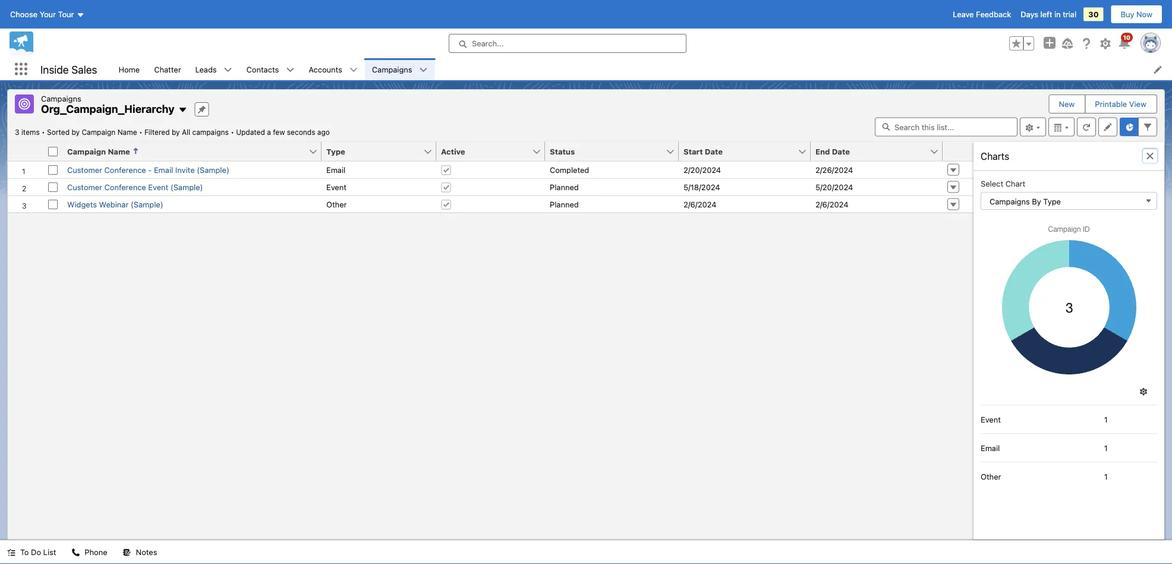 Task type: locate. For each thing, give the bounding box(es) containing it.
campaigns right accounts list item
[[372, 65, 412, 74]]

3 • from the left
[[231, 128, 234, 136]]

0 horizontal spatial other
[[326, 200, 347, 209]]

1 vertical spatial 1
[[1105, 444, 1108, 452]]

end date
[[816, 147, 850, 156]]

conference up widgets webinar (sample)
[[104, 183, 146, 191]]

(sample) down campaign name element
[[197, 165, 229, 174]]

2 horizontal spatial event
[[981, 415, 1001, 424]]

campaigns down chart
[[990, 197, 1030, 206]]

type element
[[322, 142, 444, 161]]

1 customer from the top
[[67, 165, 102, 174]]

1 vertical spatial customer
[[67, 183, 102, 191]]

campaign up campaign name at the left top of the page
[[82, 128, 116, 136]]

customer
[[67, 165, 102, 174], [67, 183, 102, 191]]

None search field
[[875, 117, 1018, 136]]

ago
[[317, 128, 330, 136]]

1 horizontal spatial type
[[1044, 197, 1061, 206]]

phone button
[[64, 540, 115, 564]]

type down ago
[[326, 147, 345, 156]]

feedback
[[976, 10, 1012, 19]]

text default image inside contacts list item
[[286, 66, 295, 74]]

0 vertical spatial type
[[326, 147, 345, 156]]

1 date from the left
[[705, 147, 723, 156]]

by
[[72, 128, 80, 136], [172, 128, 180, 136]]

date for start date
[[705, 147, 723, 156]]

left
[[1041, 10, 1053, 19]]

true image
[[441, 182, 451, 192], [441, 199, 451, 209]]

text default image
[[224, 66, 232, 74], [350, 66, 358, 74], [1146, 151, 1155, 161], [7, 549, 15, 557]]

1 true image from the top
[[441, 182, 451, 192]]

5/20/2024
[[816, 183, 853, 191]]

1 horizontal spatial campaigns
[[372, 65, 412, 74]]

1 horizontal spatial date
[[832, 147, 850, 156]]

0 vertical spatial other
[[326, 200, 347, 209]]

2 customer from the top
[[67, 183, 102, 191]]

event
[[148, 183, 168, 191], [326, 183, 347, 191], [981, 415, 1001, 424]]

buy
[[1121, 10, 1135, 19]]

2 horizontal spatial •
[[231, 128, 234, 136]]

widgets
[[67, 200, 97, 209]]

1 vertical spatial type
[[1044, 197, 1061, 206]]

2/6/2024 down the 5/18/2024
[[684, 200, 717, 209]]

end date element
[[811, 142, 950, 161]]

2 vertical spatial campaigns
[[990, 197, 1030, 206]]

• left filtered in the top of the page
[[139, 128, 142, 136]]

group
[[1010, 36, 1035, 51]]

2 horizontal spatial campaigns
[[990, 197, 1030, 206]]

to do list
[[20, 548, 56, 557]]

customer down campaign name at the left top of the page
[[67, 165, 102, 174]]

chart
[[1006, 179, 1026, 188]]

(sample) down invite
[[171, 183, 203, 191]]

0 horizontal spatial date
[[705, 147, 723, 156]]

2 date from the left
[[832, 147, 850, 156]]

cell
[[43, 142, 62, 161]]

text default image inside leads list item
[[224, 66, 232, 74]]

name left filtered in the top of the page
[[118, 128, 137, 136]]

chatter link
[[147, 58, 188, 80]]

other
[[326, 200, 347, 209], [981, 472, 1002, 481]]

accounts link
[[302, 58, 350, 80]]

type right by
[[1044, 197, 1061, 206]]

select chart
[[981, 179, 1026, 188]]

contacts
[[247, 65, 279, 74]]

0 vertical spatial campaign
[[82, 128, 116, 136]]

campaign down "sorted" at the left top
[[67, 147, 106, 156]]

0 vertical spatial customer
[[67, 165, 102, 174]]

contacts link
[[239, 58, 286, 80]]

text default image right accounts
[[350, 66, 358, 74]]

0 horizontal spatial by
[[72, 128, 80, 136]]

1 vertical spatial (sample)
[[171, 183, 203, 191]]

name inside button
[[108, 147, 130, 156]]

2/6/2024 down the 5/20/2024 on the right of the page
[[816, 200, 849, 209]]

phone
[[85, 548, 107, 557]]

2 • from the left
[[139, 128, 142, 136]]

0 vertical spatial conference
[[104, 165, 146, 174]]

choose
[[10, 10, 38, 19]]

status button
[[545, 142, 666, 161]]

3 items • sorted by campaign name • filtered by all campaigns • updated a few seconds ago
[[15, 128, 330, 136]]

campaigns image
[[15, 95, 34, 114]]

1 vertical spatial campaigns
[[41, 94, 81, 103]]

3 1 from the top
[[1105, 472, 1108, 481]]

1 horizontal spatial by
[[172, 128, 180, 136]]

2 1 from the top
[[1105, 444, 1108, 452]]

widgets webinar (sample) link
[[67, 200, 163, 209]]

text default image left 'to'
[[7, 549, 15, 557]]

home
[[119, 65, 140, 74]]

choose your tour
[[10, 10, 74, 19]]

campaigns down the inside
[[41, 94, 81, 103]]

0 vertical spatial campaigns
[[372, 65, 412, 74]]

campaign inside campaign name button
[[67, 147, 106, 156]]

org_campaign_hierarchy
[[41, 103, 174, 115]]

seconds
[[287, 128, 315, 136]]

list containing home
[[111, 58, 1173, 80]]

• right items
[[42, 128, 45, 136]]

2 conference from the top
[[104, 183, 146, 191]]

printable view
[[1095, 100, 1147, 109]]

in
[[1055, 10, 1061, 19]]

conference for -
[[104, 165, 146, 174]]

start date button
[[679, 142, 798, 161]]

date right start
[[705, 147, 723, 156]]

2 by from the left
[[172, 128, 180, 136]]

1
[[1105, 415, 1108, 424], [1105, 444, 1108, 452], [1105, 472, 1108, 481]]

1 vertical spatial conference
[[104, 183, 146, 191]]

0 vertical spatial true image
[[441, 182, 451, 192]]

1 planned from the top
[[550, 183, 579, 191]]

name
[[118, 128, 137, 136], [108, 147, 130, 156]]

new
[[1059, 100, 1075, 109]]

date right end
[[832, 147, 850, 156]]

type inside popup button
[[1044, 197, 1061, 206]]

(sample)
[[197, 165, 229, 174], [171, 183, 203, 191], [131, 200, 163, 209]]

text default image
[[286, 66, 295, 74], [420, 66, 428, 74], [178, 105, 188, 115], [72, 549, 80, 557], [123, 549, 131, 557]]

customer conference - email invite (sample)
[[67, 165, 229, 174]]

type button
[[322, 142, 423, 161]]

org_campaign_hierarchy grid
[[8, 142, 974, 213]]

active element
[[436, 142, 552, 161]]

true image for event
[[441, 182, 451, 192]]

1 conference from the top
[[104, 165, 146, 174]]

accounts
[[309, 65, 342, 74]]

campaign name
[[67, 147, 130, 156]]

start date element
[[679, 142, 818, 161]]

filtered
[[144, 128, 170, 136]]

buy now button
[[1111, 5, 1163, 24]]

notes button
[[116, 540, 164, 564]]

end date button
[[811, 142, 930, 161]]

leave feedback link
[[953, 10, 1012, 19]]

2 vertical spatial (sample)
[[131, 200, 163, 209]]

2 vertical spatial 1
[[1105, 472, 1108, 481]]

text default image right leads
[[224, 66, 232, 74]]

a
[[267, 128, 271, 136]]

leave
[[953, 10, 974, 19]]

1 vertical spatial planned
[[550, 200, 579, 209]]

leads link
[[188, 58, 224, 80]]

campaigns by type button
[[981, 192, 1158, 210]]

date inside start date button
[[705, 147, 723, 156]]

inside
[[40, 63, 69, 76]]

campaigns
[[372, 65, 412, 74], [41, 94, 81, 103], [990, 197, 1030, 206]]

campaign
[[82, 128, 116, 136], [67, 147, 106, 156]]

status element
[[545, 142, 686, 161]]

true image for other
[[441, 199, 451, 209]]

notes
[[136, 548, 157, 557]]

1 vertical spatial other
[[981, 472, 1002, 481]]

0 horizontal spatial •
[[42, 128, 45, 136]]

contacts list item
[[239, 58, 302, 80]]

date
[[705, 147, 723, 156], [832, 147, 850, 156]]

1 horizontal spatial 2/6/2024
[[816, 200, 849, 209]]

0 vertical spatial planned
[[550, 183, 579, 191]]

org_campaign_hierarchy|campaigns|list view element
[[7, 89, 1165, 540]]

conference up the customer conference event (sample)
[[104, 165, 146, 174]]

• left updated
[[231, 128, 234, 136]]

few
[[273, 128, 285, 136]]

1 horizontal spatial •
[[139, 128, 142, 136]]

1 1 from the top
[[1105, 415, 1108, 424]]

sales
[[71, 63, 97, 76]]

customer up "widgets"
[[67, 183, 102, 191]]

by right "sorted" at the left top
[[72, 128, 80, 136]]

(sample) down the customer conference event (sample)
[[131, 200, 163, 209]]

select
[[981, 179, 1004, 188]]

planned
[[550, 183, 579, 191], [550, 200, 579, 209]]

0 vertical spatial name
[[118, 128, 137, 136]]

2 planned from the top
[[550, 200, 579, 209]]

1 vertical spatial true image
[[441, 199, 451, 209]]

list
[[111, 58, 1173, 80]]

0 horizontal spatial type
[[326, 147, 345, 156]]

1 horizontal spatial other
[[981, 472, 1002, 481]]

leads list item
[[188, 58, 239, 80]]

date inside end date button
[[832, 147, 850, 156]]

active
[[441, 147, 465, 156]]

0 horizontal spatial 2/6/2024
[[684, 200, 717, 209]]

new button
[[1050, 95, 1085, 113]]

0 vertical spatial 1
[[1105, 415, 1108, 424]]

planned for 5/18/2024
[[550, 183, 579, 191]]

name down org_campaign_hierarchy status
[[108, 147, 130, 156]]

10 button
[[1118, 33, 1133, 51]]

email
[[154, 165, 173, 174], [326, 165, 346, 174], [981, 444, 1000, 452]]

1 vertical spatial name
[[108, 147, 130, 156]]

chatter
[[154, 65, 181, 74]]

type
[[326, 147, 345, 156], [1044, 197, 1061, 206]]

2 true image from the top
[[441, 199, 451, 209]]

by left all
[[172, 128, 180, 136]]

2/20/2024
[[684, 165, 721, 174]]

search... button
[[449, 34, 687, 53]]

1 vertical spatial campaign
[[67, 147, 106, 156]]

now
[[1137, 10, 1153, 19]]



Task type: vqa. For each thing, say whether or not it's contained in the screenshot.


Task type: describe. For each thing, give the bounding box(es) containing it.
item number element
[[8, 142, 43, 161]]

start date
[[684, 147, 723, 156]]

0 horizontal spatial campaigns
[[41, 94, 81, 103]]

customer conference event (sample)
[[67, 183, 203, 191]]

1 by from the left
[[72, 128, 80, 136]]

to do list button
[[0, 540, 63, 564]]

1 for other
[[1105, 472, 1108, 481]]

10
[[1124, 34, 1131, 41]]

start
[[684, 147, 703, 156]]

accounts list item
[[302, 58, 365, 80]]

buy now
[[1121, 10, 1153, 19]]

do
[[31, 548, 41, 557]]

choose your tour button
[[10, 5, 85, 24]]

text default image inside phone 'button'
[[72, 549, 80, 557]]

by
[[1032, 197, 1042, 206]]

1 • from the left
[[42, 128, 45, 136]]

planned for 2/6/2024
[[550, 200, 579, 209]]

campaigns list item
[[365, 58, 435, 80]]

webinar
[[99, 200, 129, 209]]

other inside org_campaign_hierarchy grid
[[326, 200, 347, 209]]

2 2/6/2024 from the left
[[816, 200, 849, 209]]

widgets webinar (sample)
[[67, 200, 163, 209]]

view
[[1130, 100, 1147, 109]]

campaigns by type
[[990, 197, 1061, 206]]

updated
[[236, 128, 265, 136]]

item number image
[[8, 142, 43, 161]]

end
[[816, 147, 830, 156]]

1 horizontal spatial email
[[326, 165, 346, 174]]

date for end date
[[832, 147, 850, 156]]

1 horizontal spatial event
[[326, 183, 347, 191]]

Search Org_Campaign_Hierarchy list view. search field
[[875, 117, 1018, 136]]

action element
[[943, 142, 974, 161]]

invite
[[175, 165, 195, 174]]

text default image inside campaigns list item
[[420, 66, 428, 74]]

org_campaign_hierarchy status
[[15, 128, 236, 136]]

text default image inside accounts list item
[[350, 66, 358, 74]]

30
[[1089, 10, 1099, 19]]

5/18/2024
[[684, 183, 720, 191]]

printable
[[1095, 100, 1128, 109]]

true image
[[441, 165, 451, 175]]

customer conference event (sample) link
[[67, 183, 203, 191]]

completed
[[550, 165, 589, 174]]

leave feedback
[[953, 10, 1012, 19]]

text default image inside to do list button
[[7, 549, 15, 557]]

action image
[[943, 142, 974, 161]]

text default image inside notes button
[[123, 549, 131, 557]]

search...
[[472, 39, 504, 48]]

text default image down view
[[1146, 151, 1155, 161]]

home link
[[111, 58, 147, 80]]

customer for customer conference event (sample)
[[67, 183, 102, 191]]

0 horizontal spatial event
[[148, 183, 168, 191]]

charts
[[981, 150, 1010, 162]]

items
[[21, 128, 40, 136]]

conference for event
[[104, 183, 146, 191]]

campaign name element
[[62, 142, 329, 161]]

0 horizontal spatial email
[[154, 165, 173, 174]]

campaigns link
[[365, 58, 420, 80]]

status
[[550, 147, 575, 156]]

none search field inside org_campaign_hierarchy|campaigns|list view element
[[875, 117, 1018, 136]]

your
[[40, 10, 56, 19]]

printable view button
[[1086, 95, 1157, 113]]

tour
[[58, 10, 74, 19]]

sorted
[[47, 128, 70, 136]]

cell inside org_campaign_hierarchy grid
[[43, 142, 62, 161]]

to
[[20, 548, 29, 557]]

type inside button
[[326, 147, 345, 156]]

1 2/6/2024 from the left
[[684, 200, 717, 209]]

all
[[182, 128, 190, 136]]

campaign name button
[[62, 142, 309, 161]]

customer for customer conference - email invite (sample)
[[67, 165, 102, 174]]

days
[[1021, 10, 1039, 19]]

days left in trial
[[1021, 10, 1077, 19]]

2 horizontal spatial email
[[981, 444, 1000, 452]]

inside sales
[[40, 63, 97, 76]]

3
[[15, 128, 19, 136]]

list
[[43, 548, 56, 557]]

1 for email
[[1105, 444, 1108, 452]]

campaigns inside list item
[[372, 65, 412, 74]]

2/26/2024
[[816, 165, 853, 174]]

-
[[148, 165, 152, 174]]

trial
[[1063, 10, 1077, 19]]

1 for event
[[1105, 415, 1108, 424]]

campaigns inside popup button
[[990, 197, 1030, 206]]

0 vertical spatial (sample)
[[197, 165, 229, 174]]

active button
[[436, 142, 532, 161]]

campaigns
[[192, 128, 229, 136]]

customer conference - email invite (sample) link
[[67, 165, 229, 174]]

leads
[[195, 65, 217, 74]]



